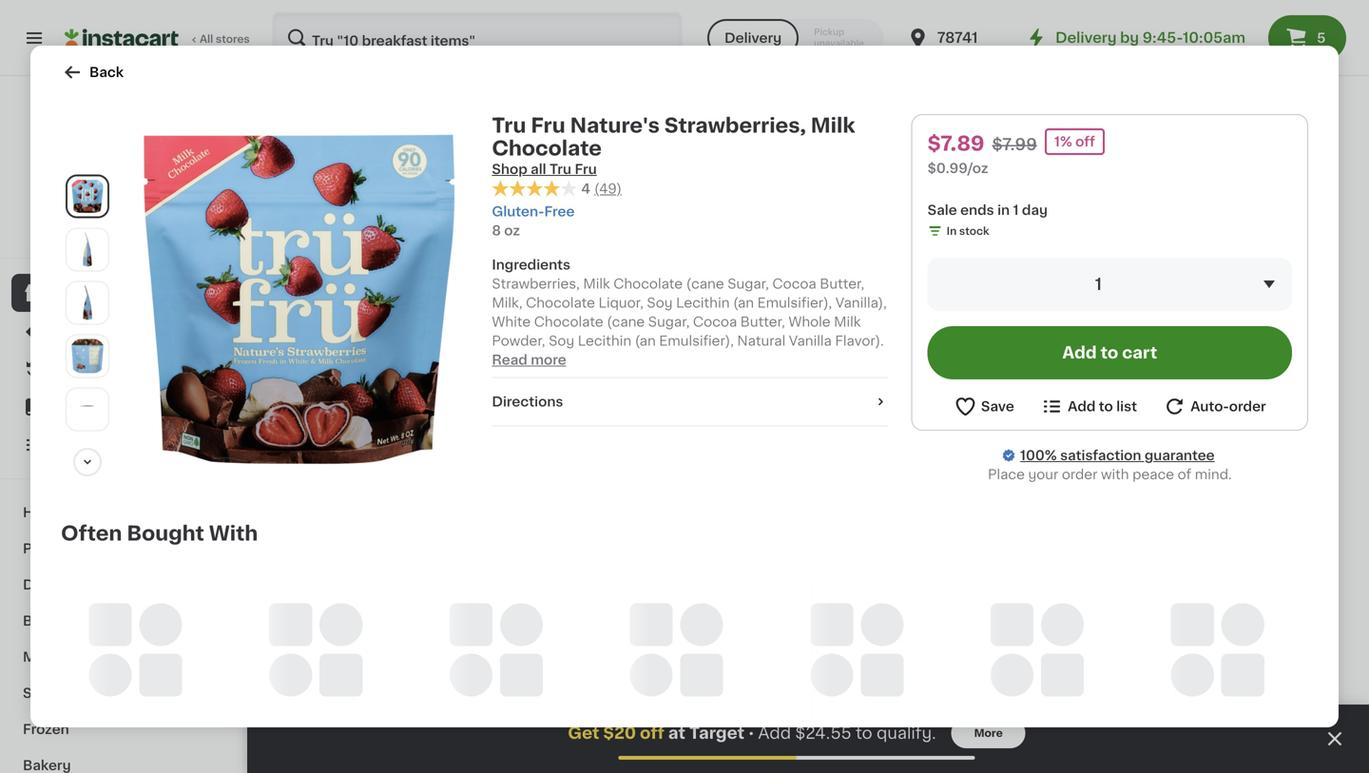 Task type: locate. For each thing, give the bounding box(es) containing it.
chocolate
[[892, 11, 961, 25], [492, 138, 602, 158], [614, 277, 683, 291], [526, 296, 595, 310], [534, 315, 604, 329], [639, 442, 708, 455]]

cocoa inside swiss miss chocolate hot cocoa mix with marshmallows
[[844, 30, 888, 44]]

delivery down 'gift-'
[[725, 31, 782, 45]]

view more
[[1201, 601, 1289, 617]]

tru inside tru fru nature's strawberries, milk chocolate
[[639, 404, 660, 417]]

(96)
[[1063, 463, 1085, 473]]

1 vertical spatial with
[[209, 523, 258, 543]]

$ up frito
[[289, 379, 296, 390]]

more button
[[951, 718, 1026, 748]]

1 99 from the left
[[320, 379, 334, 390]]

spend $20, save $5 see eligible items
[[1170, 463, 1277, 490]]

0 vertical spatial nature's
[[570, 116, 660, 136]]

delivery left by on the top of the page
[[1056, 31, 1117, 45]]

bars
[[816, 442, 846, 455]]

0 horizontal spatial shop
[[53, 286, 89, 300]]

100% down enlarge more household tru fru nature's strawberries, milk chocolate hero (opens in a new tab) icon
[[49, 231, 77, 241]]

gluten-
[[492, 205, 544, 218], [995, 358, 1036, 368]]

free inside gluten-free 8 oz
[[544, 205, 575, 218]]

gather up water
[[340, 11, 386, 25]]

$14.99
[[342, 385, 386, 398]]

bakery link
[[11, 747, 231, 773]]

fru inside "tru fru nature's strawberries, milk chocolate shop all tru fru"
[[531, 116, 566, 136]]

pricing
[[93, 212, 131, 222]]

white up radiant
[[1056, 11, 1095, 25]]

enlarge more household tru fru nature's strawberries, milk chocolate angle_right (opens in a new tab) image
[[70, 286, 105, 320]]

1 horizontal spatial shop
[[492, 163, 528, 176]]

oz right the 16
[[1184, 441, 1196, 452]]

sugar, up natural
[[728, 277, 769, 291]]

powder,
[[492, 334, 545, 348]]

(cane down ingredients button
[[686, 277, 724, 291]]

swiss miss chocolate hot cocoa mix with marshmallows
[[816, 11, 961, 63]]

white
[[1056, 11, 1095, 25], [492, 315, 531, 329]]

1 vertical spatial lecithin
[[578, 334, 632, 348]]

1 vertical spatial guarantee
[[1145, 449, 1215, 462]]

0 vertical spatial free
[[544, 205, 575, 218]]

sugar, down ingredients button
[[648, 315, 690, 329]]

enlarge more household tru fru nature's strawberries, milk chocolate angle_left (opens in a new tab) image
[[70, 233, 105, 267]]

1 vertical spatial order
[[1062, 468, 1098, 481]]

strawberries, inside tru fru nature's strawberries, milk chocolate
[[639, 423, 727, 436]]

0 horizontal spatial whole
[[559, 11, 601, 25]]

2 $ from the left
[[997, 379, 1004, 390]]

white inside crest 3d white advanced radiant mint, toothpaste
[[1056, 11, 1095, 25]]

recipes
[[53, 400, 109, 414]]

good up mexican-
[[1170, 11, 1207, 25]]

delivery for delivery by 9:45-10:05am
[[1056, 31, 1117, 45]]

& inside good & gather purified drinking water
[[326, 11, 337, 25]]

original inside premium original saltine crackers 16 oz
[[1233, 404, 1285, 417]]

lecithin down ingredients button
[[676, 296, 730, 310]]

1 horizontal spatial oz
[[1001, 478, 1014, 488]]

& up drinking
[[326, 11, 337, 25]]

gluten- for gluten-free vegan
[[995, 358, 1036, 368]]

1 horizontal spatial (cane
[[686, 277, 724, 291]]

$7.89
[[928, 134, 985, 154]]

milk down $7.89 original price: $7.99 element
[[730, 423, 757, 436]]

chocolate up "78741"
[[892, 11, 961, 25]]

good for good & gather purified drinking water
[[285, 11, 323, 25]]

0 horizontal spatial soy
[[549, 334, 575, 348]]

stores
[[216, 34, 250, 44]]

delivery button
[[708, 19, 799, 57]]

0 horizontal spatial 99
[[320, 379, 334, 390]]

2 crackers from the left
[[1219, 423, 1278, 436]]

1 horizontal spatial free
[[1036, 358, 1060, 368]]

0 vertical spatial 100% satisfaction guarantee
[[49, 231, 201, 241]]

gluten- inside gluten-free 8 oz
[[492, 205, 544, 218]]

0 vertical spatial emulsifier),
[[758, 296, 832, 310]]

1 horizontal spatial original
[[1233, 404, 1285, 417]]

order right premium
[[1229, 400, 1266, 413]]

ct
[[300, 440, 311, 450]]

3 $ from the left
[[1173, 379, 1180, 390]]

1 horizontal spatial 1
[[1095, 276, 1102, 292]]

3
[[1004, 378, 1017, 398]]

0 horizontal spatial tru
[[492, 116, 526, 136]]

crest 3d white advanced radiant mint, toothpaste button
[[993, 0, 1154, 98]]

mix up marshmallows
[[891, 30, 915, 44]]

1 vertical spatial sugar,
[[648, 315, 690, 329]]

all stores
[[200, 34, 250, 44]]

1 horizontal spatial good
[[1170, 11, 1207, 25]]

oz right the 8
[[504, 224, 520, 237]]

0 horizontal spatial emulsifier),
[[659, 334, 734, 348]]

nature's up fru
[[570, 116, 660, 136]]

& inside meat & seafood link
[[61, 650, 72, 664]]

again
[[96, 362, 134, 376]]

tru
[[550, 163, 572, 176]]

more inside "button"
[[974, 728, 1003, 738]]

1 horizontal spatial more
[[1245, 601, 1289, 617]]

(an up natural
[[733, 296, 754, 310]]

soy up more
[[549, 334, 575, 348]]

free inside item carousel region
[[1036, 358, 1060, 368]]

nature's inside tru fru nature's strawberries, milk chocolate
[[688, 404, 744, 417]]

cocoa up the vanilla
[[773, 277, 817, 291]]

1 vertical spatial butter,
[[741, 315, 785, 329]]

to left list
[[1099, 400, 1113, 413]]

in
[[998, 204, 1010, 217]]

1 vertical spatial strawberries,
[[492, 277, 580, 291]]

0 vertical spatial lecithin
[[676, 296, 730, 310]]

chocolate up more
[[534, 315, 604, 329]]

target left •
[[689, 725, 745, 741]]

0 vertical spatial soy
[[647, 296, 673, 310]]

nature's down $7.89 original price: $7.99 element
[[688, 404, 744, 417]]

shop up "deals"
[[53, 286, 89, 300]]

target logo image
[[79, 99, 163, 183]]

100% satisfaction guarantee down view pricing policy link
[[49, 231, 201, 241]]

gather
[[340, 11, 386, 25], [1224, 11, 1271, 25]]

$ inside $ 12 99
[[289, 379, 296, 390]]

1 vertical spatial item carousel region
[[778, 645, 1369, 773]]

& up 10:05am
[[1210, 11, 1221, 25]]

1 vertical spatial whole
[[789, 315, 831, 329]]

ingredients strawberries, milk chocolate (cane sugar, cocoa butter, milk, chocolate liquor, soy lecithin (an emulsifier), vanilla), white chocolate (cane sugar, cocoa butter, whole milk powder, soy lecithin (an emulsifier), natural vanilla flavor). read more
[[492, 258, 887, 367]]

butter, up vanilla),
[[820, 277, 865, 291]]

0 vertical spatial satisfaction
[[80, 231, 144, 241]]

gather up "style"
[[1224, 11, 1271, 25]]

1 vertical spatial fru
[[663, 404, 684, 417]]

with inside swiss miss chocolate hot cocoa mix with marshmallows
[[919, 30, 949, 44]]

cocoa down ingredients button
[[693, 315, 737, 329]]

gather inside good & gather mexican-style monterey jack, cheddar, queso quesadilla & asadero classic cheeses
[[1224, 11, 1271, 25]]

mix
[[891, 30, 915, 44], [390, 404, 414, 417]]

1 horizontal spatial tru
[[639, 404, 660, 417]]

chocolate inside tru fru nature's strawberries, milk chocolate
[[639, 442, 708, 455]]

save button
[[954, 395, 1015, 418]]

fru for tru fru nature's strawberries, milk chocolate shop all tru fru
[[531, 116, 566, 136]]

1 vertical spatial white
[[492, 315, 531, 329]]

1 horizontal spatial with
[[919, 30, 949, 44]]

& inside snacks & candy link
[[76, 687, 87, 700]]

$ inside $ 4 89
[[1173, 379, 1180, 390]]

0 horizontal spatial cocoa
[[693, 315, 737, 329]]

(193)
[[709, 32, 736, 43]]

gluten- inside item carousel region
[[995, 358, 1036, 368]]

bought
[[127, 523, 204, 543]]

gluten- up $ 3 99
[[995, 358, 1036, 368]]

mind.
[[1195, 468, 1232, 481]]

1 horizontal spatial $
[[997, 379, 1004, 390]]

to for list
[[1099, 400, 1113, 413]]

nature valley oats 'n honey crunchy granola bars
[[816, 404, 977, 455]]

mix inside swiss miss chocolate hot cocoa mix with marshmallows
[[891, 30, 915, 44]]

place
[[988, 468, 1025, 481]]

delivery inside button
[[725, 31, 782, 45]]

$5
[[1263, 463, 1277, 473]]

& left candy
[[76, 687, 87, 700]]

to inside button
[[1101, 345, 1119, 361]]

ends
[[961, 204, 994, 217]]

to left cart
[[1101, 345, 1119, 361]]

target up view pricing policy link
[[99, 189, 143, 203]]

tru down d
[[492, 116, 526, 136]]

0 horizontal spatial 100%
[[49, 231, 77, 241]]

often bought with
[[61, 523, 258, 543]]

1 good from the left
[[285, 11, 323, 25]]

100% inside button
[[49, 231, 77, 241]]

1 vertical spatial 1
[[1095, 276, 1102, 292]]

1 vertical spatial tru
[[639, 404, 660, 417]]

1 vertical spatial more
[[974, 728, 1003, 738]]

2 good from the left
[[1170, 11, 1207, 25]]

product group containing 12
[[285, 207, 447, 453]]

free down tru
[[544, 205, 575, 218]]

chocolate inside "tru fru nature's strawberries, milk chocolate shop all tru fru"
[[492, 138, 602, 158]]

$ inside $ 3 99
[[997, 379, 1004, 390]]

charged
[[478, 589, 569, 609]]

good up drinking
[[285, 11, 323, 25]]

original down ritz
[[462, 423, 514, 436]]

item carousel region
[[285, 138, 1331, 556], [778, 645, 1369, 773]]

0 horizontal spatial oz
[[504, 224, 520, 237]]

0 vertical spatial 100%
[[49, 231, 77, 241]]

0 horizontal spatial snacks
[[23, 687, 73, 700]]

whole right pantry
[[559, 11, 601, 25]]

1 horizontal spatial delivery
[[1056, 31, 1117, 45]]

strawberries,
[[665, 116, 806, 136], [492, 277, 580, 291], [639, 423, 727, 436]]

service type group
[[708, 19, 884, 57]]

get
[[568, 725, 600, 741]]

garden
[[993, 423, 1042, 436]]

tru fru nature's strawberries, milk chocolate
[[639, 404, 757, 455]]

shop
[[492, 163, 528, 176], [53, 286, 89, 300]]

tru for tru fru nature's strawberries, milk chocolate shop all tru fru
[[492, 116, 526, 136]]

0 horizontal spatial with
[[209, 523, 258, 543]]

4 left '89'
[[1180, 378, 1195, 398]]

2 horizontal spatial cocoa
[[844, 30, 888, 44]]

seafood
[[76, 650, 133, 664]]

chocolate up liquor,
[[614, 277, 683, 291]]

tru fru nature's strawberries, milk chocolate shop all tru fru
[[492, 116, 855, 176]]

oz inside premium original saltine crackers 16 oz
[[1184, 441, 1196, 452]]

gather inside good & gather purified drinking water
[[340, 11, 386, 25]]

snacks inside item carousel region
[[285, 147, 362, 167]]

4 down fru
[[581, 182, 591, 195]]

1 horizontal spatial 99
[[1019, 379, 1033, 390]]

dairy & eggs link
[[11, 567, 231, 603]]

asadero
[[1258, 87, 1313, 101]]

10:05am
[[1183, 31, 1246, 45]]

list
[[1117, 400, 1137, 413]]

0 vertical spatial off
[[1076, 135, 1095, 148]]

snacks
[[285, 147, 362, 167], [23, 687, 73, 700]]

0 horizontal spatial target
[[99, 189, 143, 203]]

to right $24.55
[[856, 725, 873, 741]]

whole inside ingredients strawberries, milk chocolate (cane sugar, cocoa butter, milk, chocolate liquor, soy lecithin (an emulsifier), vanilla), white chocolate (cane sugar, cocoa butter, whole milk powder, soy lecithin (an emulsifier), natural vanilla flavor). read more
[[789, 315, 831, 329]]

1 vertical spatial free
[[1036, 358, 1060, 368]]

purified
[[390, 11, 441, 25]]

guarantee down policy
[[146, 231, 201, 241]]

milk up liquor,
[[583, 277, 610, 291]]

1 vertical spatial (an
[[635, 334, 656, 348]]

spo
[[352, 616, 373, 627]]

1 horizontal spatial whole
[[789, 315, 831, 329]]

1 vertical spatial off
[[640, 725, 665, 741]]

1 horizontal spatial gluten-
[[995, 358, 1036, 368]]

chocolate up all
[[492, 138, 602, 158]]

& for good & gather purified drinking water
[[326, 11, 337, 25]]

to for cart
[[1101, 345, 1119, 361]]

2 vertical spatial oz
[[1001, 478, 1014, 488]]

1 right in
[[1013, 204, 1019, 217]]

mix right flavor
[[390, 404, 414, 417]]

crackers down "auto-order"
[[1219, 423, 1278, 436]]

miss
[[857, 11, 889, 25]]

2 gather from the left
[[1224, 11, 1271, 25]]

free for gluten-free 8 oz
[[544, 205, 575, 218]]

0 horizontal spatial guarantee
[[146, 231, 201, 241]]

soy right liquor,
[[647, 296, 673, 310]]

$12.99 original price: $14.99 element
[[285, 376, 447, 401]]

fru up all
[[531, 116, 566, 136]]

0 horizontal spatial sugar,
[[648, 315, 690, 329]]

tru inside "tru fru nature's strawberries, milk chocolate shop all tru fru"
[[492, 116, 526, 136]]

•
[[748, 725, 754, 741]]

1 up add to cart
[[1095, 276, 1102, 292]]

0 horizontal spatial free
[[544, 205, 575, 218]]

1 vertical spatial emulsifier),
[[659, 334, 734, 348]]

milk inside tru fru nature's strawberries, milk chocolate
[[730, 423, 757, 436]]

strawberries, down the ingredients on the left of the page
[[492, 277, 580, 291]]

1 horizontal spatial sugar,
[[728, 277, 769, 291]]

(cane down liquor,
[[607, 315, 645, 329]]

gluten- up the 8
[[492, 205, 544, 218]]

0 horizontal spatial good
[[285, 11, 323, 25]]

strawberries, down '(193)'
[[665, 116, 806, 136]]

strawberries, inside "tru fru nature's strawberries, milk chocolate shop all tru fru"
[[665, 116, 806, 136]]

4 (49)
[[581, 182, 622, 195]]

$24.55
[[795, 725, 852, 741]]

$ for 4
[[1173, 379, 1180, 390]]

99 right 3 at right
[[1019, 379, 1033, 390]]

order left with
[[1062, 468, 1098, 481]]

1 horizontal spatial nature's
[[688, 404, 744, 417]]

white down the milk,
[[492, 315, 531, 329]]

flavor).
[[835, 334, 884, 348]]

auto-
[[1191, 400, 1229, 413]]

0 horizontal spatial $
[[289, 379, 296, 390]]

fru inside tru fru nature's strawberries, milk chocolate
[[663, 404, 684, 417]]

product group containing crest 3d white advanced radiant mint, toothpaste
[[993, 0, 1154, 116]]

shop left all
[[492, 163, 528, 176]]

good & gather mexican-style monterey jack, cheddar, queso quesadilla & asadero classic cheeses button
[[1170, 0, 1331, 120]]

view
[[65, 212, 90, 222], [1201, 601, 1241, 617]]

& left eggs
[[63, 578, 74, 591]]

add to list button
[[1040, 395, 1137, 418]]

1 vertical spatial view
[[1201, 601, 1241, 617]]

directions
[[492, 395, 563, 409]]

oz right the 7
[[1001, 478, 1014, 488]]

& inside dairy & eggs link
[[63, 578, 74, 591]]

emulsifier), up the vanilla
[[758, 296, 832, 310]]

5
[[1317, 31, 1326, 45]]

0 horizontal spatial 100% satisfaction guarantee
[[49, 231, 201, 241]]

tru down $7.89 original price: $7.99 element
[[639, 404, 660, 417]]

99 for 12
[[320, 379, 334, 390]]

1 vertical spatial original
[[462, 423, 514, 436]]

0 vertical spatial oz
[[504, 224, 520, 237]]

sugar,
[[728, 277, 769, 291], [648, 315, 690, 329]]

free left vegan
[[1036, 358, 1060, 368]]

view inside view pricing policy link
[[65, 212, 90, 222]]

emulsifier), up $7.89 original price: $7.99 element
[[659, 334, 734, 348]]

original right the "auto-"
[[1233, 404, 1285, 417]]

0 horizontal spatial lecithin
[[578, 334, 632, 348]]

fru down $7.89 original price: $7.99 element
[[663, 404, 684, 417]]

100% satisfaction guarantee up with
[[1020, 449, 1215, 462]]

cocoa up marshmallows
[[844, 30, 888, 44]]

good inside good & gather mexican-style monterey jack, cheddar, queso quesadilla & asadero classic cheeses
[[1170, 11, 1207, 25]]

with
[[919, 30, 949, 44], [209, 523, 258, 543]]

item carousel region containing snacks
[[285, 138, 1331, 556]]

& up "cheeses" in the right of the page
[[1244, 87, 1254, 101]]

satisfaction up place your order with peace of mind.
[[1060, 449, 1142, 462]]

0 vertical spatial snacks
[[285, 147, 362, 167]]

0 horizontal spatial crackers
[[517, 423, 577, 436]]

save
[[1235, 463, 1260, 473]]

lecithin down liquor,
[[578, 334, 632, 348]]

of
[[1178, 468, 1192, 481]]

1 horizontal spatial mix
[[891, 30, 915, 44]]

milk down marshmallows
[[811, 116, 855, 136]]

$ for 12
[[289, 379, 296, 390]]

99 for 3
[[1019, 379, 1033, 390]]

off right 1%
[[1076, 135, 1095, 148]]

0 vertical spatial mix
[[891, 30, 915, 44]]

good for good & gather mexican-style monterey jack, cheddar, queso quesadilla & asadero classic cheeses
[[1170, 11, 1207, 25]]

strawberries, down directions button
[[639, 423, 727, 436]]

None search field
[[272, 11, 683, 65]]

1 horizontal spatial snacks
[[285, 147, 362, 167]]

0 vertical spatial target
[[99, 189, 143, 203]]

fru
[[531, 116, 566, 136], [663, 404, 684, 417]]

2 vertical spatial to
[[856, 725, 873, 741]]

guarantee inside button
[[146, 231, 201, 241]]

gluten- for gluten-free 8 oz
[[492, 205, 544, 218]]

1 horizontal spatial lecithin
[[676, 296, 730, 310]]

2 vertical spatial cocoa
[[693, 315, 737, 329]]

(an down liquor,
[[635, 334, 656, 348]]

0 horizontal spatial 4
[[581, 182, 591, 195]]

1 vertical spatial oz
[[1184, 441, 1196, 452]]

butter,
[[820, 277, 865, 291], [741, 315, 785, 329]]

1 vertical spatial gluten-
[[995, 358, 1036, 368]]

add inside "treatment tracker modal" dialog
[[758, 725, 791, 741]]

0 horizontal spatial off
[[640, 725, 665, 741]]

1 gather from the left
[[340, 11, 386, 25]]

mix inside product group
[[390, 404, 414, 417]]

often
[[61, 523, 122, 543]]

good inside good & gather purified drinking water
[[285, 11, 323, 25]]

1 horizontal spatial cocoa
[[773, 277, 817, 291]]

oz inside gluten-free 8 oz
[[504, 224, 520, 237]]

enlarge more household tru fru nature's strawberries, milk chocolate angle_top (opens in a new tab) image
[[70, 392, 105, 426]]

queso
[[1234, 68, 1278, 82]]

product group
[[993, 0, 1154, 116], [285, 207, 447, 453], [462, 207, 624, 510], [816, 207, 978, 548], [1170, 207, 1331, 493], [794, 645, 943, 773], [951, 645, 1100, 773], [1108, 645, 1257, 773]]

1 vertical spatial target
[[689, 725, 745, 741]]

nature's inside "tru fru nature's strawberries, milk chocolate shop all tru fru"
[[570, 116, 660, 136]]

off left at on the bottom
[[640, 725, 665, 741]]

4 inside product group
[[1180, 378, 1195, 398]]

1 horizontal spatial white
[[1056, 11, 1095, 25]]

$ left '89'
[[1173, 379, 1180, 390]]

100% up your
[[1020, 449, 1057, 462]]

1 $ from the left
[[289, 379, 296, 390]]

butter, up natural
[[741, 315, 785, 329]]

guarantee up 'spend'
[[1145, 449, 1215, 462]]

enlarge more household tru fru nature's strawberries, milk chocolate hero (opens in a new tab) image
[[70, 179, 105, 213]]

1 vertical spatial satisfaction
[[1060, 449, 1142, 462]]

0 vertical spatial order
[[1229, 400, 1266, 413]]

market pantry whole vitamin d milk button
[[462, 0, 624, 62]]

$ for 3
[[997, 379, 1004, 390]]

chocolate down directions button
[[639, 442, 708, 455]]

78741
[[937, 31, 978, 45]]

$ up save
[[997, 379, 1004, 390]]

to inside "button"
[[1099, 400, 1113, 413]]

1 vertical spatial (cane
[[607, 315, 645, 329]]

all
[[531, 163, 546, 176]]

sea
[[993, 442, 1018, 455]]

guarantee
[[146, 231, 201, 241], [1145, 449, 1215, 462]]

original inside ritz fresh stacks original crackers
[[462, 423, 514, 436]]

1 horizontal spatial gather
[[1224, 11, 1271, 25]]

milk down pantry
[[530, 30, 557, 44]]

with
[[1101, 468, 1129, 481]]

0 vertical spatial item carousel region
[[285, 138, 1331, 556]]

99 inside $ 12 99
[[320, 379, 334, 390]]

chocolate down the ingredients on the left of the page
[[526, 296, 595, 310]]

& right meat
[[61, 650, 72, 664]]

$ 4 89
[[1173, 378, 1211, 398]]

99 inside $ 3 99
[[1019, 379, 1033, 390]]

2 99 from the left
[[1019, 379, 1033, 390]]

satisfaction down pricing on the left top
[[80, 231, 144, 241]]

1 vertical spatial soy
[[549, 334, 575, 348]]

whole up the vanilla
[[789, 315, 831, 329]]

0 horizontal spatial delivery
[[725, 31, 782, 45]]

crackers inside premium original saltine crackers 16 oz
[[1219, 423, 1278, 436]]

premium original saltine crackers 16 oz
[[1170, 404, 1285, 452]]

to inside "treatment tracker modal" dialog
[[856, 725, 873, 741]]

0 horizontal spatial order
[[1062, 468, 1098, 481]]

99 right 12
[[320, 379, 334, 390]]

d
[[516, 30, 527, 44]]

crackers
[[517, 423, 577, 436], [1219, 423, 1278, 436]]

1 vertical spatial nature's
[[688, 404, 744, 417]]

0 horizontal spatial gather
[[340, 11, 386, 25]]

snacks for snacks
[[285, 147, 362, 167]]

gather for style
[[1224, 11, 1271, 25]]

1 crackers from the left
[[517, 423, 577, 436]]

crackers down stacks
[[517, 423, 577, 436]]

in stock
[[947, 226, 989, 236]]



Task type: vqa. For each thing, say whether or not it's contained in the screenshot.
Tru Fru Nature's Strawberries, Milk Chocolate Shop all tru fru's Strawberries,
yes



Task type: describe. For each thing, give the bounding box(es) containing it.
strawberries, for tru fru nature's strawberries, milk chocolate shop all tru fru
[[665, 116, 806, 136]]

1%
[[1054, 135, 1072, 148]]

1 inside field
[[1095, 276, 1102, 292]]

1 horizontal spatial off
[[1076, 135, 1095, 148]]

portions
[[1053, 404, 1109, 417]]

view pricing policy
[[65, 212, 167, 222]]

mexican-
[[1170, 30, 1232, 44]]

spend
[[1172, 463, 1206, 473]]

12
[[296, 378, 318, 398]]

good & gather purified drinking water button
[[285, 0, 447, 62]]

1 vertical spatial shop
[[53, 286, 89, 300]]

order inside button
[[1229, 400, 1266, 413]]

crest
[[993, 11, 1029, 25]]

radiant
[[1063, 30, 1115, 44]]

veggie
[[1046, 423, 1092, 436]]

0 horizontal spatial (an
[[635, 334, 656, 348]]

delivery by 9:45-10:05am
[[1056, 31, 1246, 45]]

add to list
[[1068, 400, 1137, 413]]

it
[[83, 362, 93, 376]]

1 horizontal spatial emulsifier),
[[758, 296, 832, 310]]

0 vertical spatial 1
[[1013, 204, 1019, 217]]

9:45-
[[1143, 31, 1183, 45]]

drinking
[[285, 30, 341, 44]]

liquid i.v. fueling life's adventures image
[[301, 587, 344, 630]]

item carousel region containing add
[[778, 645, 1369, 773]]

& for dairy & eggs
[[63, 578, 74, 591]]

ingredients button
[[492, 256, 889, 275]]

nature
[[816, 404, 861, 417]]

beverages
[[23, 614, 96, 628]]

milk inside market pantry whole vitamin d milk
[[530, 30, 557, 44]]

view for view pricing policy
[[65, 212, 90, 222]]

milk,
[[492, 296, 523, 310]]

premium
[[1170, 404, 1229, 417]]

wrap
[[760, 11, 794, 25]]

gather for drinking
[[340, 11, 386, 25]]

more household tru fru nature's strawberries, milk chocolate hero image
[[129, 129, 469, 469]]

$7.89 original price: $7.99 element
[[639, 376, 801, 401]]

deals link
[[11, 312, 231, 350]]

treatment tracker modal dialog
[[247, 705, 1369, 773]]

bakery
[[23, 759, 71, 772]]

cart
[[1122, 345, 1158, 361]]

good & gather purified drinking water
[[285, 11, 441, 44]]

back
[[89, 66, 124, 79]]

3d
[[1033, 11, 1052, 25]]

peace
[[1133, 468, 1174, 481]]

1 field
[[928, 258, 1292, 311]]

enlarge more household tru fru nature's strawberries, milk chocolate angle_back (opens in a new tab) image
[[70, 339, 105, 373]]

nature's for tru fru nature's strawberries, milk chocolate
[[688, 404, 744, 417]]

mint,
[[1118, 30, 1152, 44]]

1 horizontal spatial 100% satisfaction guarantee
[[1020, 449, 1215, 462]]

items
[[1235, 480, 1265, 490]]

1% off
[[1054, 135, 1095, 148]]

holiday link
[[11, 494, 231, 531]]

all
[[200, 34, 213, 44]]

saltine
[[1170, 423, 1215, 436]]

more
[[531, 353, 566, 367]]

add inside "button"
[[1068, 400, 1096, 413]]

deals
[[53, 324, 92, 338]]

view for view more
[[1201, 601, 1241, 617]]

milk up flavor).
[[834, 315, 861, 329]]

snacks for snacks & candy
[[23, 687, 73, 700]]

cheeses
[[1222, 107, 1281, 120]]

white inside ingredients strawberries, milk chocolate (cane sugar, cocoa butter, milk, chocolate liquor, soy lecithin (an emulsifier), vanilla), white chocolate (cane sugar, cocoa butter, whole milk powder, soy lecithin (an emulsifier), natural vanilla flavor). read more
[[492, 315, 531, 329]]

gift-
[[729, 11, 760, 25]]

$7.99
[[992, 136, 1037, 153]]

1 horizontal spatial butter,
[[820, 277, 865, 291]]

7 oz
[[993, 478, 1014, 488]]

shop inside "tru fru nature's strawberries, milk chocolate shop all tru fru"
[[492, 163, 528, 176]]

$7.89 $7.99
[[928, 134, 1037, 154]]

delivery for delivery
[[725, 31, 782, 45]]

add to cart
[[1063, 345, 1158, 361]]

valley
[[865, 404, 904, 417]]

eggs
[[77, 578, 112, 591]]

tru for tru fru nature's strawberries, milk chocolate
[[639, 404, 660, 417]]

produce
[[23, 542, 81, 555]]

produce link
[[11, 531, 231, 567]]

sensible portions garden veggie straws sea salt
[[993, 404, 1141, 455]]

sale
[[928, 204, 957, 217]]

nature's for tru fru nature's strawberries, milk chocolate shop all tru fru
[[570, 116, 660, 136]]

crackers inside ritz fresh stacks original crackers
[[517, 423, 577, 436]]

see
[[1170, 480, 1190, 490]]

cheddar,
[[1170, 68, 1230, 82]]

beverages link
[[11, 603, 231, 639]]

product group containing ritz fresh stacks original crackers
[[462, 207, 624, 510]]

delivery by 9:45-10:05am link
[[1025, 27, 1246, 49]]

milk inside "tru fru nature's strawberries, milk chocolate shop all tru fru"
[[811, 116, 855, 136]]

$0.99/oz
[[928, 162, 989, 175]]

dairy & eggs
[[23, 578, 112, 591]]

target inside "treatment tracker modal" dialog
[[689, 725, 745, 741]]

honey
[[816, 423, 860, 436]]

18
[[285, 440, 297, 450]]

instacart logo image
[[65, 27, 179, 49]]

whole inside market pantry whole vitamin d milk
[[559, 11, 601, 25]]

strawberries, inside ingredients strawberries, milk chocolate (cane sugar, cocoa butter, milk, chocolate liquor, soy lecithin (an emulsifier), vanilla), white chocolate (cane sugar, cocoa butter, whole milk powder, soy lecithin (an emulsifier), natural vanilla flavor). read more
[[492, 277, 580, 291]]

market pantry whole vitamin d milk
[[462, 11, 601, 44]]

free for gluten-free vegan
[[1036, 358, 1060, 368]]

scotch
[[639, 11, 687, 25]]

lists link
[[11, 426, 231, 464]]

satisfaction inside button
[[80, 231, 144, 241]]

1 horizontal spatial (an
[[733, 296, 754, 310]]

save
[[981, 400, 1015, 413]]

0 vertical spatial sugar,
[[728, 277, 769, 291]]

$ 3 99
[[997, 378, 1033, 398]]

advanced
[[993, 30, 1060, 44]]

(6)
[[356, 425, 371, 435]]

0 horizontal spatial butter,
[[741, 315, 785, 329]]

strawberries, for tru fru nature's strawberries, milk chocolate
[[639, 423, 727, 436]]

'n
[[943, 404, 955, 417]]

tru fru nature's strawberries, milk chocolate button
[[639, 207, 801, 491]]

7
[[993, 478, 999, 488]]

0 vertical spatial (cane
[[686, 277, 724, 291]]

frozen link
[[11, 711, 231, 747]]

hydration
[[574, 589, 680, 609]]

& for good & gather mexican-style monterey jack, cheddar, queso quesadilla & asadero classic cheeses
[[1210, 11, 1221, 25]]

1 horizontal spatial 100%
[[1020, 449, 1057, 462]]

& for meat & seafood
[[61, 650, 72, 664]]

& for snacks & candy
[[76, 687, 87, 700]]

swiss
[[816, 11, 854, 25]]

meat
[[23, 650, 58, 664]]

snacks & candy link
[[11, 675, 231, 711]]

fru for tru fru nature's strawberries, milk chocolate
[[663, 404, 684, 417]]

qualify.
[[877, 725, 936, 741]]

market
[[462, 11, 509, 25]]

1 horizontal spatial satisfaction
[[1060, 449, 1142, 462]]

1 horizontal spatial soy
[[647, 296, 673, 310]]

meat & seafood
[[23, 650, 133, 664]]

off inside "treatment tracker modal" dialog
[[640, 725, 665, 741]]

1 horizontal spatial guarantee
[[1145, 449, 1215, 462]]

0 horizontal spatial (cane
[[607, 315, 645, 329]]

back button
[[61, 61, 124, 84]]

0 vertical spatial more
[[1245, 601, 1289, 617]]

vegan
[[1067, 358, 1101, 368]]

100% satisfaction guarantee inside button
[[49, 231, 201, 241]]

vitamin
[[462, 30, 512, 44]]

dairy
[[23, 578, 60, 591]]

ritz
[[462, 404, 488, 417]]

product group containing 4
[[1170, 207, 1331, 493]]

chocolate inside swiss miss chocolate hot cocoa mix with marshmallows
[[892, 11, 961, 25]]

add inside button
[[1063, 345, 1097, 361]]



